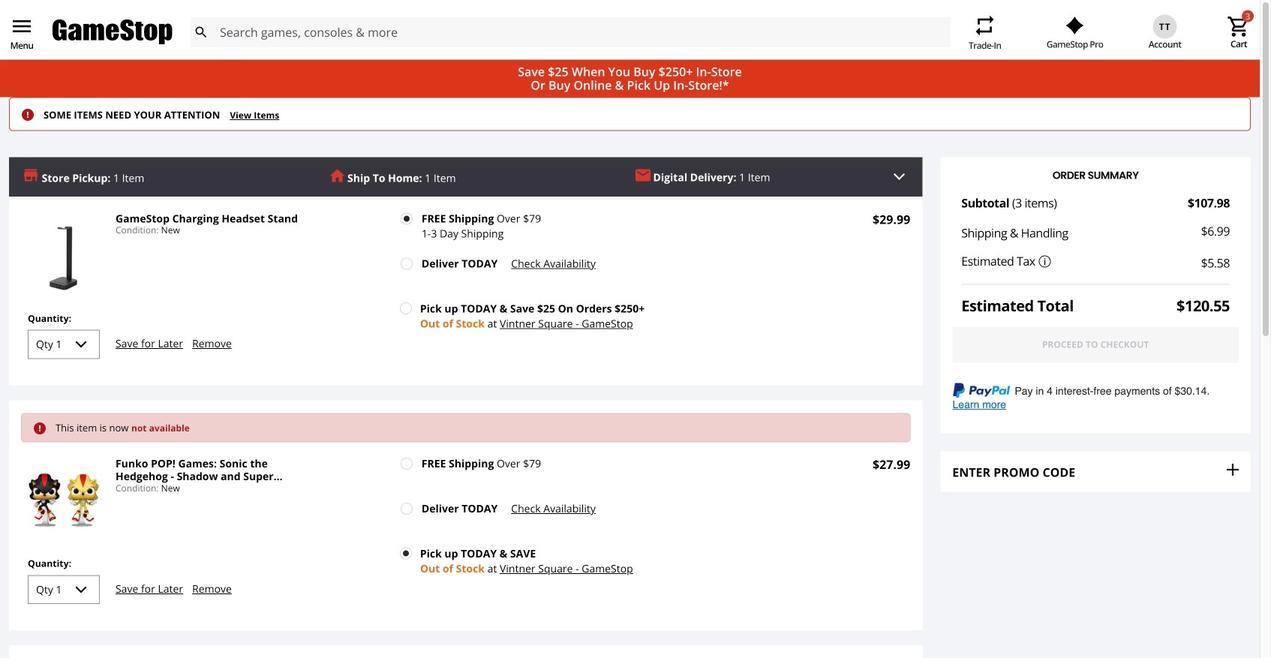 Task type: vqa. For each thing, say whether or not it's contained in the screenshot.
Mode
no



Task type: describe. For each thing, give the bounding box(es) containing it.
gamestop pro icon image
[[1066, 16, 1085, 34]]

gamestop image
[[53, 18, 173, 47]]



Task type: locate. For each thing, give the bounding box(es) containing it.
drop down arrow image
[[894, 173, 906, 181]]

funko pop! games: sonic the hedgehog - shadow and super shadow 4.75-in glow-in-the-dark vinyl figure set &#40;2-pack&#41; gamestop exclusive image
[[21, 458, 107, 543]]

None search field
[[190, 17, 951, 47]]

gamestop charging headset stand image
[[21, 212, 107, 298]]

Search games, consoles & more search field
[[220, 17, 924, 47]]



